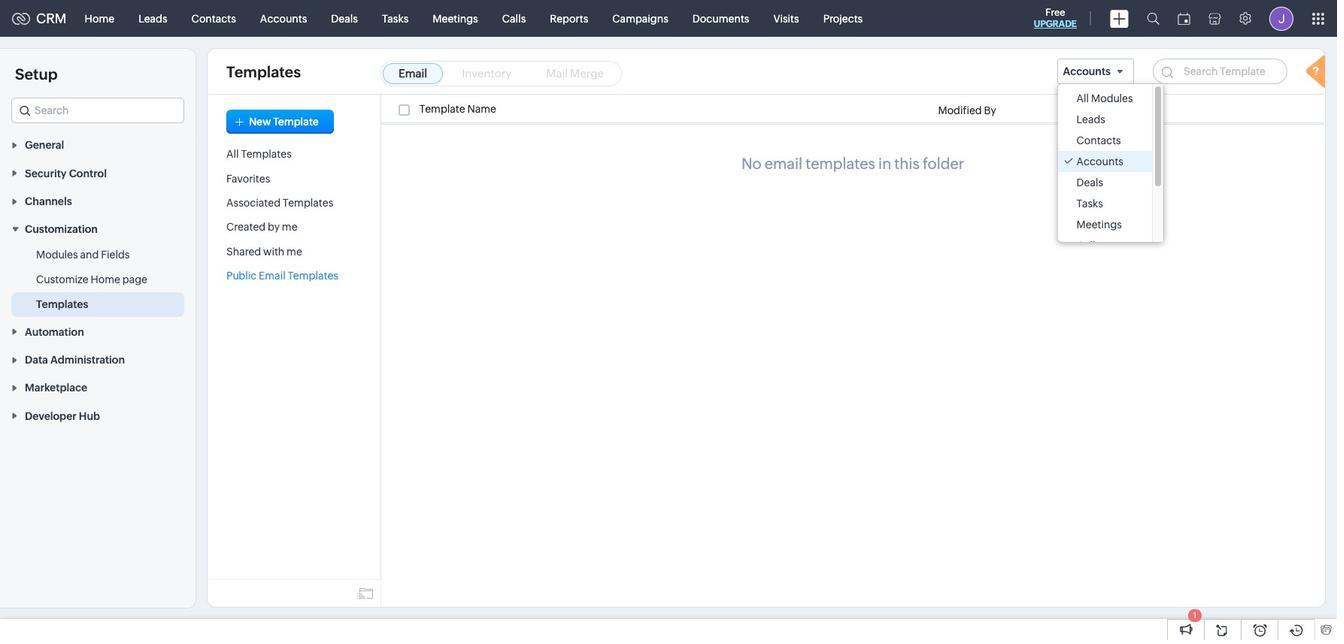 Task type: describe. For each thing, give the bounding box(es) containing it.
search image
[[1147, 12, 1160, 25]]

tasks link
[[370, 0, 421, 36]]

data
[[25, 354, 48, 366]]

all templates link
[[226, 148, 292, 161]]

email
[[765, 155, 803, 173]]

template name
[[420, 103, 497, 115]]

templates up created by me
[[283, 197, 334, 209]]

leads link
[[126, 0, 180, 36]]

created by me
[[226, 221, 298, 234]]

all modules
[[1077, 93, 1133, 105]]

customize home page
[[36, 274, 147, 286]]

customization region
[[0, 243, 196, 318]]

shared
[[226, 246, 261, 258]]

accounts for accounts "link" at the left top of page
[[260, 12, 307, 24]]

meetings inside meetings link
[[433, 12, 478, 24]]

documents
[[693, 12, 750, 24]]

profile image
[[1270, 6, 1294, 30]]

templates up new
[[226, 63, 301, 80]]

reports link
[[538, 0, 601, 36]]

name
[[468, 103, 497, 115]]

templates
[[806, 155, 876, 173]]

0 vertical spatial tasks
[[382, 12, 409, 24]]

accounts link
[[248, 0, 319, 36]]

by
[[268, 221, 280, 234]]

developer hub
[[25, 411, 100, 423]]

accounts for 'accounts' field
[[1063, 65, 1111, 77]]

templates up the favorites link
[[241, 148, 292, 161]]

0 horizontal spatial email
[[259, 270, 286, 282]]

0 vertical spatial modules
[[1092, 93, 1133, 105]]

modified by
[[938, 105, 997, 117]]

associated
[[226, 197, 281, 209]]

modules inside customization region
[[36, 249, 78, 261]]

1
[[1194, 612, 1197, 621]]

0 vertical spatial contacts
[[192, 12, 236, 24]]

0 vertical spatial calls
[[502, 12, 526, 24]]

Accounts field
[[1057, 59, 1135, 84]]

campaigns link
[[601, 0, 681, 36]]

shared with me
[[226, 246, 302, 258]]

shared with me link
[[226, 246, 302, 258]]

fields
[[101, 249, 130, 261]]

customize home page link
[[36, 273, 147, 288]]

reports
[[550, 12, 589, 24]]

logo image
[[12, 12, 30, 24]]

page
[[123, 274, 147, 286]]

channels
[[25, 196, 72, 208]]

control
[[69, 168, 107, 180]]

Search text field
[[12, 99, 184, 123]]

general
[[25, 139, 64, 151]]

customize
[[36, 274, 88, 286]]

0 horizontal spatial leads
[[139, 12, 167, 24]]

and
[[80, 249, 99, 261]]

tree containing all modules
[[1058, 84, 1164, 257]]

automation button
[[0, 318, 196, 346]]

folder
[[923, 155, 965, 173]]

modified
[[938, 105, 982, 117]]

created
[[226, 221, 266, 234]]

me for created by me
[[282, 221, 298, 234]]

visits
[[774, 12, 799, 24]]

deals link
[[319, 0, 370, 36]]

no email templates in this folder
[[742, 155, 965, 173]]

public
[[226, 270, 257, 282]]

email link
[[383, 63, 443, 84]]

1 horizontal spatial deals
[[1077, 177, 1104, 189]]

hub
[[79, 411, 100, 423]]

this
[[895, 155, 920, 173]]

created by me link
[[226, 221, 298, 234]]

security control
[[25, 168, 107, 180]]

0 vertical spatial template
[[420, 103, 465, 115]]

favorites
[[226, 173, 270, 185]]

projects link
[[812, 0, 875, 36]]

search element
[[1138, 0, 1169, 37]]

modules and fields link
[[36, 248, 130, 263]]

new template
[[249, 116, 319, 128]]

1 horizontal spatial email
[[399, 67, 427, 80]]

marketplace
[[25, 382, 87, 395]]

developer hub button
[[0, 402, 196, 430]]

public email templates
[[226, 270, 339, 282]]

visits link
[[762, 0, 812, 36]]

security control button
[[0, 159, 196, 187]]



Task type: locate. For each thing, give the bounding box(es) containing it.
1 horizontal spatial modules
[[1092, 93, 1133, 105]]

leads
[[139, 12, 167, 24], [1077, 114, 1106, 126]]

0 horizontal spatial template
[[273, 116, 319, 128]]

accounts left deals link
[[260, 12, 307, 24]]

0 vertical spatial leads
[[139, 12, 167, 24]]

profile element
[[1261, 0, 1303, 36]]

0 vertical spatial all
[[1077, 93, 1089, 105]]

by
[[984, 105, 997, 117]]

me for shared with me
[[287, 246, 302, 258]]

administration
[[50, 354, 125, 366]]

template left name
[[420, 103, 465, 115]]

me
[[282, 221, 298, 234], [287, 246, 302, 258]]

1 vertical spatial email
[[259, 270, 286, 282]]

0 horizontal spatial meetings
[[433, 12, 478, 24]]

template right new
[[273, 116, 319, 128]]

1 vertical spatial leads
[[1077, 114, 1106, 126]]

1 vertical spatial meetings
[[1077, 219, 1122, 231]]

me right 'by'
[[282, 221, 298, 234]]

1 vertical spatial tasks
[[1077, 198, 1104, 210]]

1 vertical spatial all
[[226, 148, 239, 161]]

accounts inside 'accounts' field
[[1063, 65, 1111, 77]]

1 vertical spatial modules
[[36, 249, 78, 261]]

associated templates link
[[226, 197, 334, 209]]

home down fields
[[91, 274, 120, 286]]

modules down 'accounts' field
[[1092, 93, 1133, 105]]

last
[[1089, 105, 1109, 117]]

1 horizontal spatial tasks
[[1077, 198, 1104, 210]]

0 horizontal spatial modules
[[36, 249, 78, 261]]

public email templates link
[[226, 270, 339, 282]]

free upgrade
[[1034, 7, 1077, 29]]

all for all modules
[[1077, 93, 1089, 105]]

modules
[[1092, 93, 1133, 105], [36, 249, 78, 261]]

tree
[[1058, 84, 1164, 257]]

0 vertical spatial email
[[399, 67, 427, 80]]

0 vertical spatial me
[[282, 221, 298, 234]]

home link
[[73, 0, 126, 36]]

0 horizontal spatial contacts
[[192, 12, 236, 24]]

email down with
[[259, 270, 286, 282]]

Search Template text field
[[1153, 59, 1288, 84]]

1 vertical spatial contacts
[[1077, 135, 1122, 147]]

all for all templates
[[226, 148, 239, 161]]

data administration
[[25, 354, 125, 366]]

in
[[879, 155, 892, 173]]

all up the favorites link
[[226, 148, 239, 161]]

tasks
[[382, 12, 409, 24], [1077, 198, 1104, 210]]

calls
[[502, 12, 526, 24], [1077, 240, 1101, 252]]

home
[[85, 12, 114, 24], [91, 274, 120, 286]]

1 horizontal spatial leads
[[1077, 114, 1106, 126]]

templates inside customization region
[[36, 299, 88, 311]]

modules up customize
[[36, 249, 78, 261]]

1 vertical spatial home
[[91, 274, 120, 286]]

contacts down "last"
[[1077, 135, 1122, 147]]

meetings link
[[421, 0, 490, 36]]

home inside customization region
[[91, 274, 120, 286]]

deals down "last"
[[1077, 177, 1104, 189]]

1 horizontal spatial meetings
[[1077, 219, 1122, 231]]

campaigns
[[613, 12, 669, 24]]

0 horizontal spatial deals
[[331, 12, 358, 24]]

new template button
[[226, 110, 334, 134]]

1 horizontal spatial calls
[[1077, 240, 1101, 252]]

template inside button
[[273, 116, 319, 128]]

deals left tasks link at the left top
[[331, 12, 358, 24]]

leads right home link
[[139, 12, 167, 24]]

template
[[420, 103, 465, 115], [273, 116, 319, 128]]

me right with
[[287, 246, 302, 258]]

contacts right leads link
[[192, 12, 236, 24]]

upgrade
[[1034, 19, 1077, 29]]

0 vertical spatial deals
[[331, 12, 358, 24]]

setup
[[15, 65, 58, 83]]

0 vertical spatial meetings
[[433, 12, 478, 24]]

1 vertical spatial calls
[[1077, 240, 1101, 252]]

accounts inside accounts "link"
[[260, 12, 307, 24]]

accounts
[[260, 12, 307, 24], [1063, 65, 1111, 77], [1077, 156, 1124, 168]]

last used
[[1089, 105, 1136, 117]]

1 horizontal spatial contacts
[[1077, 135, 1122, 147]]

all
[[1077, 93, 1089, 105], [226, 148, 239, 161]]

create menu image
[[1110, 9, 1129, 27]]

channels button
[[0, 187, 196, 215]]

accounts up all modules
[[1063, 65, 1111, 77]]

templates link
[[36, 297, 88, 313]]

used
[[1111, 105, 1136, 117]]

contacts link
[[180, 0, 248, 36]]

1 vertical spatial accounts
[[1063, 65, 1111, 77]]

1 vertical spatial template
[[273, 116, 319, 128]]

leads down all modules
[[1077, 114, 1106, 126]]

calls link
[[490, 0, 538, 36]]

0 horizontal spatial all
[[226, 148, 239, 161]]

crm
[[36, 11, 67, 26]]

no
[[742, 155, 762, 173]]

developer
[[25, 411, 77, 423]]

0 vertical spatial home
[[85, 12, 114, 24]]

1 horizontal spatial all
[[1077, 93, 1089, 105]]

automation
[[25, 326, 84, 338]]

1 vertical spatial deals
[[1077, 177, 1104, 189]]

free
[[1046, 7, 1066, 18]]

templates down shared with me link
[[288, 270, 339, 282]]

templates down customize
[[36, 299, 88, 311]]

new
[[249, 116, 271, 128]]

1 vertical spatial me
[[287, 246, 302, 258]]

security
[[25, 168, 67, 180]]

0 vertical spatial accounts
[[260, 12, 307, 24]]

2 vertical spatial accounts
[[1077, 156, 1124, 168]]

None field
[[11, 98, 184, 123]]

create menu element
[[1101, 0, 1138, 36]]

all inside tree
[[1077, 93, 1089, 105]]

documents link
[[681, 0, 762, 36]]

projects
[[824, 12, 863, 24]]

marketplace button
[[0, 374, 196, 402]]

all down 'accounts' field
[[1077, 93, 1089, 105]]

home right crm
[[85, 12, 114, 24]]

email up "template name"
[[399, 67, 427, 80]]

accounts down "last"
[[1077, 156, 1124, 168]]

deals
[[331, 12, 358, 24], [1077, 177, 1104, 189]]

associated templates
[[226, 197, 334, 209]]

favorites link
[[226, 173, 270, 185]]

0 horizontal spatial calls
[[502, 12, 526, 24]]

customization button
[[0, 215, 196, 243]]

with
[[263, 246, 285, 258]]

calendar image
[[1178, 12, 1191, 24]]

general button
[[0, 131, 196, 159]]

customization
[[25, 224, 98, 236]]

all templates
[[226, 148, 292, 161]]

data administration button
[[0, 346, 196, 374]]

1 horizontal spatial template
[[420, 103, 465, 115]]

0 horizontal spatial tasks
[[382, 12, 409, 24]]

crm link
[[12, 11, 67, 26]]

meetings
[[433, 12, 478, 24], [1077, 219, 1122, 231]]

modules and fields
[[36, 249, 130, 261]]

contacts
[[192, 12, 236, 24], [1077, 135, 1122, 147]]



Task type: vqa. For each thing, say whether or not it's contained in the screenshot.
Channels image
no



